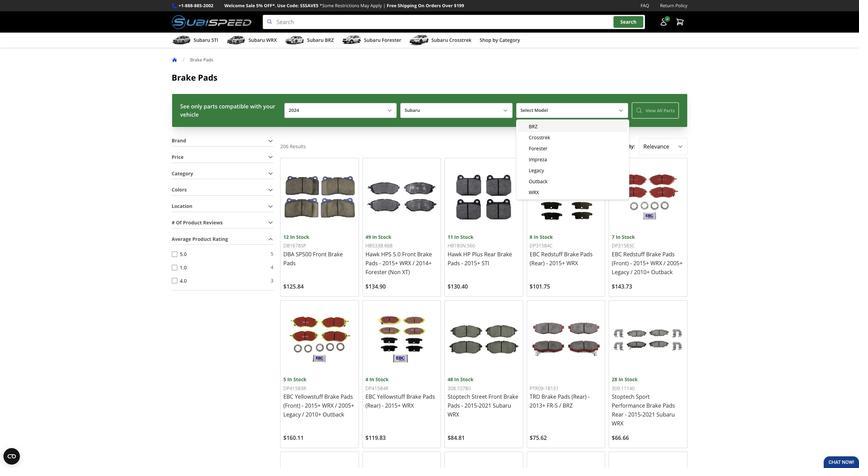 Task type: describe. For each thing, give the bounding box(es) containing it.
return policy
[[661, 2, 688, 9]]

+1-888-885-2002 link
[[179, 2, 214, 9]]

shipping
[[398, 2, 417, 9]]

49 in stock hb533b.668
[[366, 234, 393, 249]]

see only parts compatible with your vehicle
[[180, 103, 276, 118]]

5
[[284, 376, 286, 383]]

885-
[[194, 2, 203, 9]]

in for $119.83
[[370, 376, 375, 383]]

$84.81
[[448, 434, 465, 442]]

8 in stock dp31584c
[[530, 234, 553, 249]]

legacy
[[529, 167, 545, 174]]

stock for $134.90
[[379, 234, 392, 240]]

stock for $101.75
[[540, 234, 553, 240]]

impreza
[[529, 156, 548, 163]]

$119.83
[[366, 434, 386, 442]]

$143.73
[[612, 283, 633, 290]]

faq
[[641, 2, 650, 9]]

18131
[[546, 385, 559, 392]]

*some
[[320, 2, 334, 9]]

sssave5
[[300, 2, 319, 9]]

return policy link
[[661, 2, 688, 9]]

free
[[387, 2, 397, 9]]

see
[[180, 103, 190, 110]]

brake pads link
[[190, 57, 219, 63]]

dp41584r
[[366, 385, 389, 392]]

4 in stock dp41584r
[[366, 376, 389, 392]]

206
[[281, 143, 289, 150]]

4
[[366, 376, 369, 383]]

dp31583c
[[612, 242, 635, 249]]

$134.90
[[366, 283, 386, 290]]

by:
[[629, 143, 636, 150]]

in for $66.66
[[619, 376, 624, 383]]

off*.
[[264, 2, 276, 9]]

$75.62
[[530, 434, 547, 442]]

in for $84.81
[[455, 376, 460, 383]]

309.11140
[[612, 385, 636, 392]]

48 in stock 308.10780
[[448, 376, 474, 392]]

$160.11
[[284, 434, 304, 442]]

sort
[[618, 143, 627, 150]]

stock for $130.40
[[461, 234, 474, 240]]

ptr09-18131
[[530, 385, 559, 392]]

welcome sale 5% off*. use code: sssave5
[[225, 2, 319, 9]]

sale
[[246, 2, 255, 9]]

2002
[[203, 2, 214, 9]]

in for $101.75
[[534, 234, 539, 240]]

welcome
[[225, 2, 245, 9]]

48
[[448, 376, 454, 383]]

compatible
[[219, 103, 249, 110]]

stock for $66.66
[[625, 376, 638, 383]]

5%
[[256, 2, 263, 9]]

$199
[[454, 2, 465, 9]]

your
[[263, 103, 276, 110]]

+1-
[[179, 2, 185, 9]]

use
[[278, 2, 286, 9]]

0 vertical spatial pads
[[204, 57, 214, 63]]

restrictions
[[335, 2, 360, 9]]

parts
[[204, 103, 218, 110]]

ptr09-
[[530, 385, 546, 392]]

888-
[[185, 2, 194, 9]]



Task type: locate. For each thing, give the bounding box(es) containing it.
orders
[[426, 2, 441, 9]]

11 in stock hb180n.560
[[448, 234, 476, 249]]

stock inside the 49 in stock hb533b.668
[[379, 234, 392, 240]]

1 vertical spatial brake pads
[[172, 72, 218, 83]]

stock inside 8 in stock dp31584c
[[540, 234, 553, 240]]

pads
[[204, 57, 214, 63], [198, 72, 218, 83]]

11
[[448, 234, 454, 240]]

28 in stock 309.11140
[[612, 376, 638, 392]]

stock up 308.10780
[[461, 376, 474, 383]]

brz
[[529, 123, 538, 130]]

stock for $119.83
[[376, 376, 389, 383]]

$130.40
[[448, 283, 468, 290]]

12
[[284, 234, 289, 240]]

hb180n.560
[[448, 242, 476, 249]]

1 vertical spatial brake
[[172, 72, 196, 83]]

/
[[183, 56, 185, 64]]

wrx
[[529, 189, 540, 196]]

in inside 12 in stock db1678sp
[[290, 234, 295, 240]]

pads right /
[[204, 57, 214, 63]]

stock up dp31583c
[[622, 234, 636, 240]]

stock inside 12 in stock db1678sp
[[296, 234, 310, 240]]

49
[[366, 234, 371, 240]]

in for $130.40
[[455, 234, 460, 240]]

dp31584c
[[530, 242, 553, 249]]

open widget image
[[3, 448, 20, 465]]

search
[[621, 19, 637, 25]]

in for $143.73
[[616, 234, 621, 240]]

stock up dp31584c
[[540, 234, 553, 240]]

in right 12
[[290, 234, 295, 240]]

search input field
[[263, 15, 646, 29]]

stock up dp41584r
[[376, 376, 389, 383]]

in right the "7"
[[616, 234, 621, 240]]

stock inside 11 in stock hb180n.560
[[461, 234, 474, 240]]

brake pads down brake pads link
[[172, 72, 218, 83]]

in inside 5 in stock dp41583r
[[288, 376, 292, 383]]

in inside "4 in stock dp41584r"
[[370, 376, 375, 383]]

1 vertical spatial pads
[[198, 72, 218, 83]]

5 in stock dp41583r
[[284, 376, 307, 392]]

in inside the 49 in stock hb533b.668
[[373, 234, 377, 240]]

brake down /
[[172, 72, 196, 83]]

28
[[612, 376, 618, 383]]

results
[[290, 143, 306, 150]]

stock up the db1678sp
[[296, 234, 310, 240]]

*some restrictions may apply | free shipping on orders over $199
[[320, 2, 465, 9]]

stock for $143.73
[[622, 234, 636, 240]]

in right 48
[[455, 376, 460, 383]]

crosstrek
[[529, 134, 551, 141]]

|
[[384, 2, 386, 9]]

in inside 7 in stock dp31583c
[[616, 234, 621, 240]]

stock inside "4 in stock dp41584r"
[[376, 376, 389, 383]]

on
[[418, 2, 425, 9]]

stock up "hb180n.560"
[[461, 234, 474, 240]]

12 in stock db1678sp
[[284, 234, 310, 249]]

group containing brz
[[518, 121, 628, 198]]

in inside 48 in stock 308.10780
[[455, 376, 460, 383]]

in inside 11 in stock hb180n.560
[[455, 234, 460, 240]]

in inside 8 in stock dp31584c
[[534, 234, 539, 240]]

group
[[518, 121, 628, 198]]

in inside 28 in stock 309.11140
[[619, 376, 624, 383]]

stock up 309.11140
[[625, 376, 638, 383]]

search button
[[614, 16, 644, 28]]

brake pads right /
[[190, 57, 214, 63]]

stock for $84.81
[[461, 376, 474, 383]]

brake right /
[[190, 57, 202, 63]]

brz option
[[518, 121, 628, 132]]

brake pads
[[190, 57, 214, 63], [172, 72, 218, 83]]

8
[[530, 234, 533, 240]]

+1-888-885-2002
[[179, 2, 214, 9]]

hb533b.668
[[366, 242, 393, 249]]

pads down brake pads link
[[198, 72, 218, 83]]

db1678sp
[[284, 242, 306, 249]]

in right 5
[[288, 376, 292, 383]]

in for $125.84
[[290, 234, 295, 240]]

stock inside 5 in stock dp41583r
[[294, 376, 307, 383]]

vehicle
[[180, 111, 199, 118]]

only
[[191, 103, 203, 110]]

stock
[[296, 234, 310, 240], [379, 234, 392, 240], [461, 234, 474, 240], [540, 234, 553, 240], [622, 234, 636, 240], [294, 376, 307, 383], [376, 376, 389, 383], [461, 376, 474, 383], [625, 376, 638, 383]]

apply
[[371, 2, 382, 9]]

in for $160.11
[[288, 376, 292, 383]]

$101.75
[[530, 283, 551, 290]]

in right 49
[[373, 234, 377, 240]]

code:
[[287, 2, 299, 9]]

stock inside 48 in stock 308.10780
[[461, 376, 474, 383]]

in right "8"
[[534, 234, 539, 240]]

stock for $160.11
[[294, 376, 307, 383]]

$66.66
[[612, 434, 630, 442]]

in
[[290, 234, 295, 240], [373, 234, 377, 240], [455, 234, 460, 240], [534, 234, 539, 240], [616, 234, 621, 240], [288, 376, 292, 383], [370, 376, 375, 383], [455, 376, 460, 383], [619, 376, 624, 383]]

over
[[443, 2, 453, 9]]

stock up dp41583r
[[294, 376, 307, 383]]

7 in stock dp31583c
[[612, 234, 636, 249]]

policy
[[676, 2, 688, 9]]

with
[[250, 103, 262, 110]]

in right 4
[[370, 376, 375, 383]]

forester
[[529, 145, 548, 152]]

return
[[661, 2, 675, 9]]

stock inside 7 in stock dp31583c
[[622, 234, 636, 240]]

0 vertical spatial brake
[[190, 57, 202, 63]]

206 results
[[281, 143, 306, 150]]

faq link
[[641, 2, 650, 9]]

sort by:
[[618, 143, 636, 150]]

in right the 28
[[619, 376, 624, 383]]

stock inside 28 in stock 309.11140
[[625, 376, 638, 383]]

in for $134.90
[[373, 234, 377, 240]]

$125.84
[[284, 283, 304, 290]]

0 vertical spatial brake pads
[[190, 57, 214, 63]]

brake
[[190, 57, 202, 63], [172, 72, 196, 83]]

may
[[361, 2, 370, 9]]

stock for $125.84
[[296, 234, 310, 240]]

in right '11'
[[455, 234, 460, 240]]

outback
[[529, 178, 548, 185]]

308.10780
[[448, 385, 471, 392]]

stock up hb533b.668
[[379, 234, 392, 240]]

dp41583r
[[284, 385, 306, 392]]

7
[[612, 234, 615, 240]]



Task type: vqa. For each thing, say whether or not it's contained in the screenshot.


